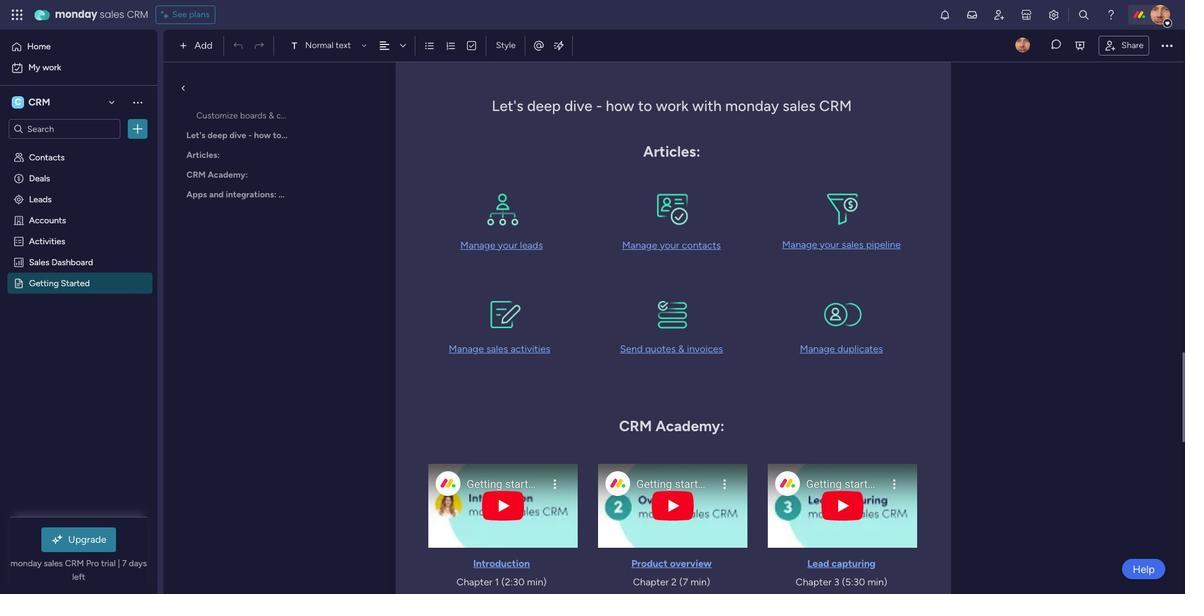 Task type: vqa. For each thing, say whether or not it's contained in the screenshot.
leads
yes



Task type: describe. For each thing, give the bounding box(es) containing it.
workspace image
[[12, 96, 24, 109]]

help image
[[1105, 9, 1118, 21]]

2
[[672, 577, 677, 589]]

1 vertical spatial with
[[306, 130, 324, 141]]

manage for manage your sales pipeline
[[783, 239, 818, 251]]

started
[[61, 278, 90, 288]]

chapter 3 (5:30 min)
[[796, 577, 888, 589]]

your for contacts
[[660, 239, 680, 251]]

0 horizontal spatial academy:
[[208, 170, 248, 180]]

invoices
[[687, 344, 724, 355]]

workspace options image
[[132, 96, 144, 109]]

help button
[[1123, 560, 1166, 580]]

chapter 2 (7 min)
[[633, 577, 711, 589]]

list box containing contacts
[[0, 144, 157, 460]]

board activity image
[[1016, 37, 1031, 52]]

deals
[[29, 173, 50, 183]]

0 horizontal spatial dive
[[230, 130, 246, 141]]

invite members image
[[994, 9, 1006, 21]]

public dashboard image
[[13, 256, 25, 268]]

text
[[336, 40, 351, 51]]

leads
[[520, 239, 543, 251]]

manage sales activities link
[[449, 344, 551, 355]]

0 horizontal spatial articles:
[[187, 150, 220, 161]]

1 horizontal spatial articles:
[[644, 143, 701, 161]]

monday marketplace image
[[1021, 9, 1033, 21]]

0 horizontal spatial deep
[[208, 130, 228, 141]]

share
[[1122, 40, 1144, 50]]

|
[[118, 559, 120, 569]]

emails settings image
[[1048, 9, 1060, 21]]

1 horizontal spatial let's deep dive - how to work with monday sales crm
[[492, 97, 852, 115]]

activities
[[511, 344, 551, 355]]

1 vertical spatial let's deep dive - how to work with monday sales crm
[[187, 130, 401, 141]]

your for sales
[[820, 239, 840, 251]]

home option
[[7, 37, 150, 57]]

my work link
[[7, 58, 150, 78]]

1 vertical spatial academy:
[[656, 418, 725, 436]]

mention image
[[533, 39, 546, 52]]

0 vertical spatial let's
[[492, 97, 524, 115]]

my work
[[28, 62, 61, 73]]

manage for manage your contacts
[[623, 239, 658, 251]]

customize boards & columns
[[196, 111, 309, 121]]

sales
[[29, 257, 49, 267]]

search everything image
[[1078, 9, 1091, 21]]

2 horizontal spatial work
[[656, 97, 689, 115]]

help
[[1133, 564, 1156, 576]]

manage your sales pipeline
[[783, 239, 901, 251]]

pipeline
[[867, 239, 901, 251]]

0 vertical spatial deep
[[527, 97, 561, 115]]

7
[[122, 559, 127, 569]]

1 horizontal spatial dive
[[565, 97, 593, 115]]

dashboard
[[52, 257, 93, 267]]

upgrade button
[[41, 528, 116, 553]]

0 horizontal spatial let's
[[187, 130, 206, 141]]

add button
[[175, 36, 220, 56]]

manage for manage your leads
[[461, 239, 496, 251]]

3
[[835, 577, 840, 589]]

pro
[[86, 559, 99, 569]]

send quotes & invoices
[[620, 344, 724, 355]]

manage duplicates link
[[800, 343, 884, 355]]

update feed image
[[967, 9, 979, 21]]

notifications image
[[939, 9, 952, 21]]

chapter 1 (2:30 min)
[[457, 577, 547, 589]]

my
[[28, 62, 40, 73]]

Search in workspace field
[[26, 122, 103, 136]]

1 horizontal spatial with
[[693, 97, 722, 115]]

manage duplicates
[[800, 343, 884, 355]]

(7
[[680, 577, 688, 589]]

my work option
[[7, 58, 150, 78]]

send quotes & invoices link
[[620, 344, 724, 355]]

activities
[[29, 236, 65, 246]]

leads
[[29, 194, 52, 204]]

crm inside 'workspace selection' element
[[28, 96, 50, 108]]

manage your contacts link
[[623, 239, 721, 251]]



Task type: locate. For each thing, give the bounding box(es) containing it.
1 horizontal spatial how
[[606, 97, 635, 115]]

1 vertical spatial how
[[254, 130, 271, 141]]

let's down style button
[[492, 97, 524, 115]]

sales dashboard
[[29, 257, 93, 267]]

min) right the (5:30
[[868, 577, 888, 589]]

0 vertical spatial to
[[638, 97, 653, 115]]

c
[[15, 97, 21, 107]]

0 horizontal spatial crm academy:
[[187, 170, 248, 180]]

accounts
[[29, 215, 66, 225]]

sales
[[100, 7, 124, 22], [783, 97, 816, 115], [360, 130, 379, 141], [842, 239, 864, 251], [487, 344, 508, 355], [44, 559, 63, 569]]

manage
[[783, 239, 818, 251], [461, 239, 496, 251], [623, 239, 658, 251], [800, 343, 835, 355], [449, 344, 484, 355]]

1 vertical spatial dive
[[230, 130, 246, 141]]

1 horizontal spatial to
[[638, 97, 653, 115]]

to
[[638, 97, 653, 115], [273, 130, 282, 141]]

0 horizontal spatial min)
[[527, 577, 547, 589]]

add
[[195, 40, 213, 51]]

work
[[42, 62, 61, 73], [656, 97, 689, 115], [284, 130, 304, 141]]

see
[[172, 9, 187, 20]]

style button
[[491, 35, 522, 56]]

0 horizontal spatial chapter
[[457, 577, 493, 589]]

1
[[495, 577, 499, 589]]

manage for manage duplicates
[[800, 343, 835, 355]]

getting
[[29, 278, 59, 288]]

deep
[[527, 97, 561, 115], [208, 130, 228, 141]]

1 horizontal spatial deep
[[527, 97, 561, 115]]

0 horizontal spatial &
[[269, 111, 274, 121]]

& right the "quotes"
[[679, 344, 685, 355]]

options image
[[132, 123, 144, 135]]

your
[[820, 239, 840, 251], [498, 239, 518, 251], [660, 239, 680, 251]]

trial
[[101, 559, 116, 569]]

0 horizontal spatial let's deep dive - how to work with monday sales crm
[[187, 130, 401, 141]]

menu image
[[377, 60, 386, 70]]

0 vertical spatial dive
[[565, 97, 593, 115]]

academy:
[[208, 170, 248, 180], [656, 418, 725, 436]]

see plans button
[[156, 6, 215, 24]]

workspace selection element
[[12, 95, 52, 110]]

dynamic values image
[[553, 40, 565, 52]]

chapter left 2
[[633, 577, 669, 589]]

duplicates
[[838, 343, 884, 355]]

your for leads
[[498, 239, 518, 251]]

0 horizontal spatial your
[[498, 239, 518, 251]]

0 vertical spatial how
[[606, 97, 635, 115]]

0 vertical spatial let's deep dive - how to work with monday sales crm
[[492, 97, 852, 115]]

1 vertical spatial &
[[679, 344, 685, 355]]

let's down customize
[[187, 130, 206, 141]]

bulleted list image
[[425, 40, 436, 51]]

getting started
[[29, 278, 90, 288]]

1 vertical spatial work
[[656, 97, 689, 115]]

& right boards
[[269, 111, 274, 121]]

crm academy:
[[187, 170, 248, 180], [619, 418, 725, 436]]

your left leads
[[498, 239, 518, 251]]

1 chapter from the left
[[457, 577, 493, 589]]

monday sales crm
[[55, 7, 148, 22]]

dive
[[565, 97, 593, 115], [230, 130, 246, 141]]

1 horizontal spatial crm academy:
[[619, 418, 725, 436]]

normal text
[[305, 40, 351, 51]]

deep down customize
[[208, 130, 228, 141]]

2 horizontal spatial chapter
[[796, 577, 832, 589]]

0 horizontal spatial how
[[254, 130, 271, 141]]

0 horizontal spatial work
[[42, 62, 61, 73]]

1 horizontal spatial your
[[660, 239, 680, 251]]

plans
[[189, 9, 210, 20]]

1 horizontal spatial let's
[[492, 97, 524, 115]]

quotes
[[646, 344, 676, 355]]

1 horizontal spatial -
[[596, 97, 603, 115]]

select product image
[[11, 9, 23, 21]]

manage your leads
[[461, 239, 543, 251]]

style
[[496, 40, 516, 51]]

2 chapter from the left
[[633, 577, 669, 589]]

manage your contacts
[[623, 239, 721, 251]]

monday
[[55, 7, 97, 22], [726, 97, 780, 115], [326, 130, 358, 141], [11, 559, 42, 569]]

0 horizontal spatial with
[[306, 130, 324, 141]]

min) for chapter 2 (7 min)
[[691, 577, 711, 589]]

2 min) from the left
[[691, 577, 711, 589]]

numbered list image
[[446, 40, 457, 51]]

checklist image
[[467, 40, 478, 51]]

0 vertical spatial -
[[596, 97, 603, 115]]

0 vertical spatial work
[[42, 62, 61, 73]]

0 vertical spatial &
[[269, 111, 274, 121]]

7 days left
[[72, 559, 147, 583]]

1 vertical spatial deep
[[208, 130, 228, 141]]

1 horizontal spatial &
[[679, 344, 685, 355]]

let's
[[492, 97, 524, 115], [187, 130, 206, 141]]

1 vertical spatial to
[[273, 130, 282, 141]]

(5:30
[[842, 577, 866, 589]]

1 horizontal spatial chapter
[[633, 577, 669, 589]]

normal
[[305, 40, 334, 51]]

columns
[[277, 111, 309, 121]]

home link
[[7, 37, 150, 57]]

monday sales crm pro trial |
[[11, 559, 122, 569]]

1 vertical spatial crm academy:
[[619, 418, 725, 436]]

manage your leads link
[[461, 239, 543, 251]]

manage sales activities
[[449, 344, 551, 355]]

articles:
[[644, 143, 701, 161], [187, 150, 220, 161]]

0 horizontal spatial -
[[249, 130, 252, 141]]

min) right (7
[[691, 577, 711, 589]]

home
[[27, 41, 51, 52]]

chapter for chapter 1 (2:30 min)
[[457, 577, 493, 589]]

option
[[0, 146, 157, 149]]

(2:30
[[502, 577, 525, 589]]

upgrade
[[68, 534, 106, 546]]

1 horizontal spatial work
[[284, 130, 304, 141]]

your left contacts
[[660, 239, 680, 251]]

chapter for chapter 3 (5:30 min)
[[796, 577, 832, 589]]

0 vertical spatial with
[[693, 97, 722, 115]]

contacts
[[682, 239, 721, 251]]

&
[[269, 111, 274, 121], [679, 344, 685, 355]]

deep down mention image
[[527, 97, 561, 115]]

min) for chapter 3 (5:30 min)
[[868, 577, 888, 589]]

share button
[[1099, 36, 1150, 55]]

3 chapter from the left
[[796, 577, 832, 589]]

1 min) from the left
[[527, 577, 547, 589]]

public board image
[[13, 277, 25, 289]]

1 horizontal spatial min)
[[691, 577, 711, 589]]

chapter
[[457, 577, 493, 589], [633, 577, 669, 589], [796, 577, 832, 589]]

let's deep dive - how to work with monday sales crm
[[492, 97, 852, 115], [187, 130, 401, 141]]

chapter left "3"
[[796, 577, 832, 589]]

1 vertical spatial -
[[249, 130, 252, 141]]

1 vertical spatial let's
[[187, 130, 206, 141]]

left
[[72, 573, 85, 583]]

& for quotes
[[679, 344, 685, 355]]

how
[[606, 97, 635, 115], [254, 130, 271, 141]]

chapter for chapter 2 (7 min)
[[633, 577, 669, 589]]

0 horizontal spatial to
[[273, 130, 282, 141]]

manage for manage sales activities
[[449, 344, 484, 355]]

manage your sales pipeline link
[[783, 239, 901, 251]]

2 horizontal spatial min)
[[868, 577, 888, 589]]

0 vertical spatial academy:
[[208, 170, 248, 180]]

see plans
[[172, 9, 210, 20]]

chapter left the 1
[[457, 577, 493, 589]]

send
[[620, 344, 643, 355]]

days
[[129, 559, 147, 569]]

0 vertical spatial crm academy:
[[187, 170, 248, 180]]

james peterson image
[[1151, 5, 1171, 25]]

2 vertical spatial work
[[284, 130, 304, 141]]

customize
[[196, 111, 238, 121]]

contacts
[[29, 152, 65, 162]]

3 min) from the left
[[868, 577, 888, 589]]

with
[[693, 97, 722, 115], [306, 130, 324, 141]]

v2 ellipsis image
[[1162, 38, 1173, 54]]

work inside option
[[42, 62, 61, 73]]

-
[[596, 97, 603, 115], [249, 130, 252, 141]]

min) right (2:30
[[527, 577, 547, 589]]

your left the pipeline
[[820, 239, 840, 251]]

min)
[[527, 577, 547, 589], [691, 577, 711, 589], [868, 577, 888, 589]]

boards
[[240, 111, 267, 121]]

crm
[[127, 7, 148, 22], [28, 96, 50, 108], [820, 97, 852, 115], [381, 130, 401, 141], [187, 170, 206, 180], [619, 418, 652, 436], [65, 559, 84, 569]]

list box
[[0, 144, 157, 460]]

& for boards
[[269, 111, 274, 121]]

1 horizontal spatial academy:
[[656, 418, 725, 436]]

2 horizontal spatial your
[[820, 239, 840, 251]]

min) for chapter 1 (2:30 min)
[[527, 577, 547, 589]]



